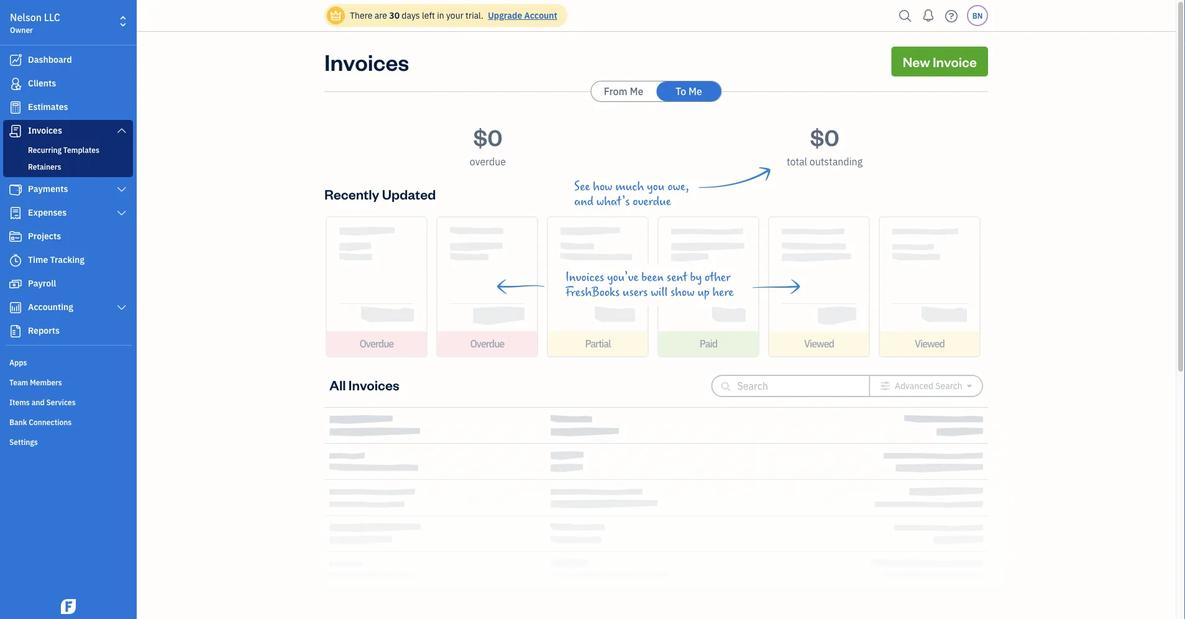Task type: vqa. For each thing, say whether or not it's contained in the screenshot.
Team Members link
yes



Task type: locate. For each thing, give the bounding box(es) containing it.
$0 inside $0 overdue
[[473, 122, 503, 151]]

1 $0 from the left
[[473, 122, 503, 151]]

2 chevron large down image from the top
[[116, 208, 127, 218]]

chevron large down image
[[116, 126, 127, 136], [116, 208, 127, 218], [116, 303, 127, 313]]

chevron large down image inside 'accounting' link
[[116, 303, 127, 313]]

paid
[[700, 337, 718, 350]]

items and services link
[[3, 392, 133, 411]]

crown image
[[330, 9, 343, 22]]

2 me from the left
[[689, 85, 703, 98]]

project image
[[8, 231, 23, 243]]

apps
[[9, 358, 27, 367]]

all
[[330, 376, 346, 394]]

team
[[9, 377, 28, 387]]

0 horizontal spatial viewed
[[805, 337, 834, 350]]

clients
[[28, 77, 56, 89]]

retainers link
[[6, 159, 131, 174]]

account
[[525, 10, 558, 21]]

tracking
[[50, 254, 85, 266]]

chevron large down image down chevron large down icon
[[116, 208, 127, 218]]

partial
[[585, 337, 611, 350]]

$0 for $0 total outstanding
[[810, 122, 840, 151]]

me for to me
[[689, 85, 703, 98]]

0 horizontal spatial $0
[[473, 122, 503, 151]]

dashboard link
[[3, 49, 133, 72]]

time
[[28, 254, 48, 266]]

payments
[[28, 183, 68, 195]]

30
[[389, 10, 400, 21]]

bank
[[9, 417, 27, 427]]

1 vertical spatial and
[[32, 397, 45, 407]]

clients link
[[3, 73, 133, 95]]

and
[[575, 195, 594, 208], [32, 397, 45, 407]]

and right items
[[32, 397, 45, 407]]

1 horizontal spatial viewed
[[915, 337, 945, 350]]

me right 'to'
[[689, 85, 703, 98]]

0 horizontal spatial and
[[32, 397, 45, 407]]

here
[[713, 285, 734, 299]]

viewed
[[805, 337, 834, 350], [915, 337, 945, 350]]

and down see
[[575, 195, 594, 208]]

invoices up freshbooks
[[566, 270, 605, 284]]

there
[[350, 10, 373, 21]]

chevron large down image inside the invoices 'link'
[[116, 126, 127, 136]]

chevron large down image up recurring templates link
[[116, 126, 127, 136]]

me right from
[[630, 85, 644, 98]]

$0 overdue
[[470, 122, 506, 168]]

1 vertical spatial chevron large down image
[[116, 208, 127, 218]]

bn
[[973, 11, 983, 21]]

invoices
[[325, 47, 409, 76], [28, 125, 62, 136], [566, 270, 605, 284], [349, 376, 400, 394]]

2 viewed from the left
[[915, 337, 945, 350]]

$0 for $0 overdue
[[473, 122, 503, 151]]

expenses link
[[3, 202, 133, 224]]

settings link
[[3, 432, 133, 451]]

payment image
[[8, 183, 23, 196]]

what's
[[597, 195, 630, 208]]

left
[[422, 10, 435, 21]]

invoices down there in the left top of the page
[[325, 47, 409, 76]]

1 horizontal spatial $0
[[810, 122, 840, 151]]

recurring templates
[[28, 145, 99, 155]]

to me link
[[657, 81, 722, 101]]

freshbooks image
[[58, 599, 78, 614]]

1 horizontal spatial me
[[689, 85, 703, 98]]

1 horizontal spatial and
[[575, 195, 594, 208]]

0 vertical spatial chevron large down image
[[116, 126, 127, 136]]

new invoice link
[[892, 47, 989, 76]]

1 chevron large down image from the top
[[116, 126, 127, 136]]

invoice image
[[8, 125, 23, 137]]

to me
[[676, 85, 703, 98]]

0 vertical spatial and
[[575, 195, 594, 208]]

client image
[[8, 78, 23, 90]]

payments link
[[3, 178, 133, 201]]

invoices up recurring
[[28, 125, 62, 136]]

invoices right all
[[349, 376, 400, 394]]

2 $0 from the left
[[810, 122, 840, 151]]

team members
[[9, 377, 62, 387]]

money image
[[8, 278, 23, 290]]

bank connections link
[[3, 412, 133, 431]]

owner
[[10, 25, 33, 35]]

owe,
[[668, 180, 690, 193]]

me
[[630, 85, 644, 98], [689, 85, 703, 98]]

chevron large down image down payroll link
[[116, 303, 127, 313]]

overdue
[[470, 155, 506, 168], [633, 195, 671, 208], [360, 337, 394, 350], [470, 337, 505, 350]]

1 me from the left
[[630, 85, 644, 98]]

$0 inside the $0 total outstanding
[[810, 122, 840, 151]]

time tracking
[[28, 254, 85, 266]]

llc
[[44, 11, 60, 24]]

chevron large down image for expenses
[[116, 208, 127, 218]]

been
[[642, 270, 664, 284]]

retainers
[[28, 162, 61, 172]]

items
[[9, 397, 30, 407]]

0 horizontal spatial me
[[630, 85, 644, 98]]

dashboard
[[28, 54, 72, 65]]

days
[[402, 10, 420, 21]]

$0
[[473, 122, 503, 151], [810, 122, 840, 151]]

3 chevron large down image from the top
[[116, 303, 127, 313]]

2 vertical spatial chevron large down image
[[116, 303, 127, 313]]



Task type: describe. For each thing, give the bounding box(es) containing it.
recently
[[325, 185, 379, 203]]

bank connections
[[9, 417, 72, 427]]

$0 total outstanding
[[787, 122, 863, 168]]

all invoices
[[330, 376, 400, 394]]

me for from me
[[630, 85, 644, 98]]

expense image
[[8, 207, 23, 219]]

overdue inside see how much you owe, and what's overdue
[[633, 195, 671, 208]]

your
[[446, 10, 464, 21]]

chart image
[[8, 302, 23, 314]]

team members link
[[3, 372, 133, 391]]

chevron large down image
[[116, 185, 127, 195]]

go to help image
[[942, 7, 962, 25]]

by
[[690, 270, 702, 284]]

how
[[593, 180, 613, 193]]

time tracking link
[[3, 249, 133, 272]]

see how much you owe, and what's overdue
[[575, 180, 690, 208]]

from me
[[604, 85, 644, 98]]

outstanding
[[810, 155, 863, 168]]

from me link
[[592, 81, 656, 101]]

invoices inside 'link'
[[28, 125, 62, 136]]

payroll
[[28, 278, 56, 289]]

reports
[[28, 325, 60, 336]]

and inside see how much you owe, and what's overdue
[[575, 195, 594, 208]]

Search text field
[[738, 376, 850, 396]]

will
[[651, 285, 668, 299]]

nelson
[[10, 11, 42, 24]]

recurring templates link
[[6, 142, 131, 157]]

estimates
[[28, 101, 68, 113]]

apps link
[[3, 353, 133, 371]]

payroll link
[[3, 273, 133, 295]]

services
[[46, 397, 76, 407]]

reports link
[[3, 320, 133, 343]]

timer image
[[8, 254, 23, 267]]

estimates link
[[3, 96, 133, 119]]

settings
[[9, 437, 38, 447]]

sent
[[667, 270, 688, 284]]

up
[[698, 285, 710, 299]]

chevron large down image for invoices
[[116, 126, 127, 136]]

expenses
[[28, 207, 67, 218]]

there are 30 days left in your trial. upgrade account
[[350, 10, 558, 21]]

main element
[[0, 0, 168, 619]]

other
[[705, 270, 731, 284]]

updated
[[382, 185, 436, 203]]

trial.
[[466, 10, 484, 21]]

invoices inside invoices you've been sent by other freshbooks users will show up here
[[566, 270, 605, 284]]

projects
[[28, 230, 61, 242]]

recurring
[[28, 145, 62, 155]]

search image
[[896, 7, 916, 25]]

accounting
[[28, 301, 73, 313]]

recently updated
[[325, 185, 436, 203]]

total
[[787, 155, 808, 168]]

freshbooks
[[566, 285, 620, 299]]

projects link
[[3, 226, 133, 248]]

members
[[30, 377, 62, 387]]

notifications image
[[919, 3, 939, 28]]

and inside main 'element'
[[32, 397, 45, 407]]

invoices link
[[3, 120, 133, 142]]

see
[[575, 180, 590, 193]]

items and services
[[9, 397, 76, 407]]

1 viewed from the left
[[805, 337, 834, 350]]

from
[[604, 85, 628, 98]]

much
[[616, 180, 644, 193]]

show
[[671, 285, 695, 299]]

to
[[676, 85, 687, 98]]

templates
[[63, 145, 99, 155]]

new invoice
[[903, 53, 977, 70]]

you've
[[607, 270, 639, 284]]

dashboard image
[[8, 54, 23, 67]]

invoices you've been sent by other freshbooks users will show up here
[[566, 270, 734, 299]]

upgrade account link
[[486, 10, 558, 21]]

nelson llc owner
[[10, 11, 60, 35]]

in
[[437, 10, 444, 21]]

invoice
[[933, 53, 977, 70]]

bn button
[[968, 5, 989, 26]]

new
[[903, 53, 931, 70]]

chevron large down image for accounting
[[116, 303, 127, 313]]

you
[[647, 180, 665, 193]]

estimate image
[[8, 101, 23, 114]]

users
[[623, 285, 648, 299]]

are
[[375, 10, 387, 21]]

connections
[[29, 417, 72, 427]]

report image
[[8, 325, 23, 338]]

upgrade
[[488, 10, 522, 21]]

accounting link
[[3, 297, 133, 319]]



